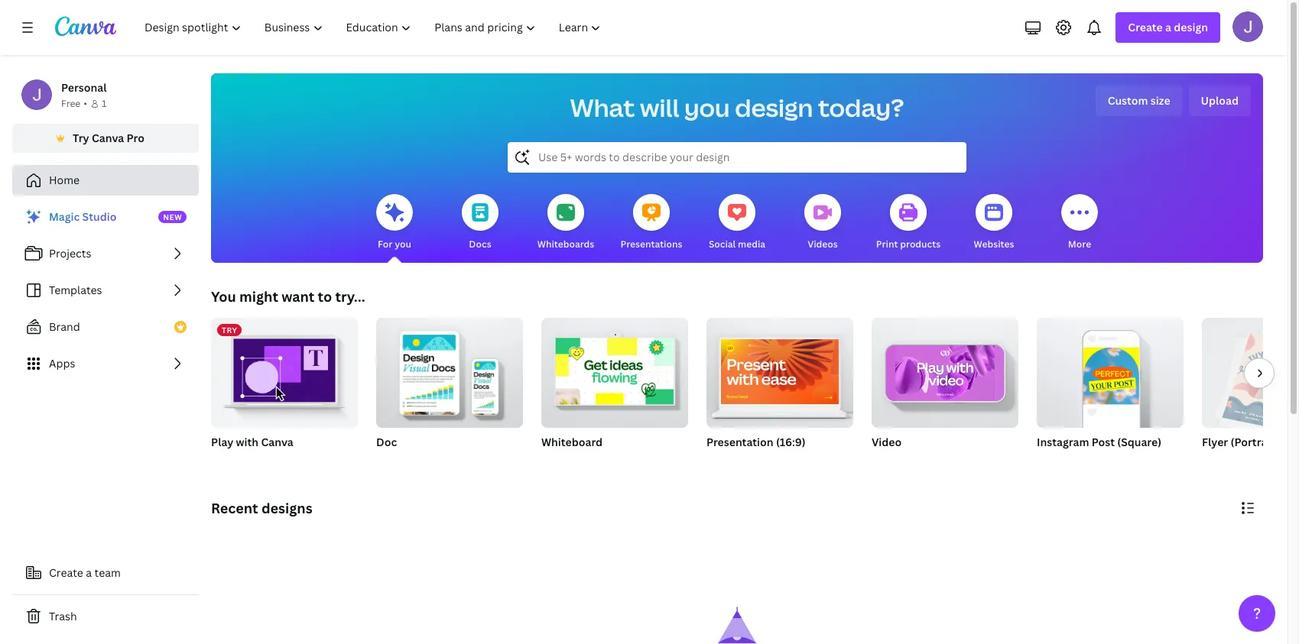 Task type: vqa. For each thing, say whether or not it's contained in the screenshot.
try...
yes



Task type: describe. For each thing, give the bounding box(es) containing it.
create for create a design
[[1129, 20, 1163, 34]]

(portrait
[[1231, 435, 1275, 450]]

1920
[[707, 455, 729, 468]]

home
[[49, 173, 80, 187]]

more
[[1069, 238, 1092, 251]]

templates link
[[12, 275, 199, 306]]

you inside button
[[395, 238, 412, 251]]

video group
[[872, 312, 1019, 470]]

social media
[[709, 238, 766, 251]]

what
[[570, 91, 635, 124]]

recent
[[211, 500, 258, 518]]

instagram
[[1037, 435, 1090, 450]]

create a design
[[1129, 20, 1209, 34]]

whiteboards button
[[538, 184, 595, 263]]

a for design
[[1166, 20, 1172, 34]]

upload
[[1202, 93, 1239, 108]]

free •
[[61, 97, 87, 110]]

will
[[640, 91, 680, 124]]

apps link
[[12, 349, 199, 379]]

jacob simon image
[[1233, 11, 1264, 42]]

custom
[[1108, 93, 1149, 108]]

projects
[[49, 246, 91, 261]]

play
[[211, 435, 234, 450]]

more button
[[1062, 184, 1099, 263]]

(square)
[[1118, 435, 1162, 450]]

print products button
[[877, 184, 941, 263]]

instagram post (square) group
[[1037, 312, 1184, 470]]

0 vertical spatial you
[[685, 91, 730, 124]]

print products
[[877, 238, 941, 251]]

custom size
[[1108, 93, 1171, 108]]

designs
[[262, 500, 313, 518]]

products
[[901, 238, 941, 251]]

print
[[877, 238, 898, 251]]

group for video
[[872, 312, 1019, 428]]

videos
[[808, 238, 838, 251]]

try for try canva pro
[[73, 131, 89, 145]]

apps
[[49, 357, 75, 371]]

1
[[102, 97, 107, 110]]

what will you design today?
[[570, 91, 905, 124]]

videos button
[[805, 184, 842, 263]]

home link
[[12, 165, 199, 196]]

studio
[[82, 210, 117, 224]]

design inside dropdown button
[[1175, 20, 1209, 34]]

canva inside button
[[92, 131, 124, 145]]

magic studio
[[49, 210, 117, 224]]

pro
[[127, 131, 145, 145]]

custom size button
[[1096, 86, 1183, 116]]

create a team
[[49, 566, 121, 581]]

websites button
[[974, 184, 1015, 263]]

group for flyer (portrait 8.5 ×
[[1203, 318, 1300, 428]]

personal
[[61, 80, 107, 95]]

to
[[318, 288, 332, 306]]

create a design button
[[1116, 12, 1221, 43]]

presentation
[[707, 435, 774, 450]]

1 vertical spatial design
[[735, 91, 814, 124]]

free
[[61, 97, 81, 110]]

× for 8.5
[[1296, 435, 1300, 450]]

today?
[[819, 91, 905, 124]]

try canva pro button
[[12, 124, 199, 153]]

for
[[378, 238, 393, 251]]

1080
[[738, 455, 761, 468]]

Search search field
[[539, 143, 936, 172]]

post
[[1092, 435, 1115, 450]]

try canva pro
[[73, 131, 145, 145]]

size
[[1151, 93, 1171, 108]]

brand link
[[12, 312, 199, 343]]

trash link
[[12, 602, 199, 633]]

presentation (16:9) group
[[707, 312, 854, 470]]

create a team button
[[12, 558, 199, 589]]

create for create a team
[[49, 566, 83, 581]]

presentations button
[[621, 184, 683, 263]]

flyer
[[1203, 435, 1229, 450]]

8.5
[[1278, 435, 1294, 450]]



Task type: locate. For each thing, give the bounding box(es) containing it.
a up size
[[1166, 20, 1172, 34]]

try inside button
[[73, 131, 89, 145]]

group for presentation (16:9)
[[707, 312, 854, 428]]

you
[[211, 288, 236, 306]]

create inside dropdown button
[[1129, 20, 1163, 34]]

a
[[1166, 20, 1172, 34], [86, 566, 92, 581]]

you right will
[[685, 91, 730, 124]]

0 horizontal spatial you
[[395, 238, 412, 251]]

top level navigation element
[[135, 12, 615, 43]]

a left team
[[86, 566, 92, 581]]

0 vertical spatial a
[[1166, 20, 1172, 34]]

doc group
[[376, 312, 523, 470]]

might
[[239, 288, 278, 306]]

a inside dropdown button
[[1166, 20, 1172, 34]]

design
[[1175, 20, 1209, 34], [735, 91, 814, 124]]

0 vertical spatial design
[[1175, 20, 1209, 34]]

1 horizontal spatial ×
[[1296, 435, 1300, 450]]

whiteboards
[[538, 238, 595, 251]]

you right for
[[395, 238, 412, 251]]

create left team
[[49, 566, 83, 581]]

px
[[763, 455, 774, 468]]

0 horizontal spatial design
[[735, 91, 814, 124]]

design up 'search' search box
[[735, 91, 814, 124]]

a inside button
[[86, 566, 92, 581]]

canva left 'pro'
[[92, 131, 124, 145]]

for you
[[378, 238, 412, 251]]

1 vertical spatial a
[[86, 566, 92, 581]]

play with canva
[[211, 435, 294, 450]]

create up "custom size"
[[1129, 20, 1163, 34]]

docs
[[469, 238, 492, 251]]

templates
[[49, 283, 102, 298]]

0 vertical spatial ×
[[1296, 435, 1300, 450]]

try down "you"
[[222, 325, 238, 336]]

list containing magic studio
[[12, 202, 199, 379]]

you
[[685, 91, 730, 124], [395, 238, 412, 251]]

doc
[[376, 435, 397, 450]]

1 horizontal spatial create
[[1129, 20, 1163, 34]]

× for 1920
[[731, 455, 735, 468]]

•
[[84, 97, 87, 110]]

1 vertical spatial create
[[49, 566, 83, 581]]

brand
[[49, 320, 80, 334]]

list
[[12, 202, 199, 379]]

instagram post (square)
[[1037, 435, 1162, 450]]

1 horizontal spatial try
[[222, 325, 238, 336]]

you might want to try...
[[211, 288, 365, 306]]

0 horizontal spatial a
[[86, 566, 92, 581]]

× inside 'group'
[[1296, 435, 1300, 450]]

play with canva group
[[211, 318, 358, 451]]

0 horizontal spatial try
[[73, 131, 89, 145]]

0 horizontal spatial canva
[[92, 131, 124, 145]]

group
[[376, 312, 523, 428], [542, 312, 689, 428], [707, 312, 854, 428], [872, 312, 1019, 428], [1037, 312, 1184, 428], [1203, 318, 1300, 428]]

design left jacob simon icon
[[1175, 20, 1209, 34]]

try for try
[[222, 325, 238, 336]]

video
[[872, 435, 902, 450]]

whiteboard group
[[542, 312, 689, 470]]

upload button
[[1189, 86, 1252, 116]]

flyer (portrait 8.5 ×
[[1203, 435, 1300, 450]]

trash
[[49, 610, 77, 624]]

new
[[163, 212, 182, 223]]

1 horizontal spatial design
[[1175, 20, 1209, 34]]

× right 1920
[[731, 455, 735, 468]]

whiteboard unlimited
[[542, 435, 603, 468]]

1 vertical spatial try
[[222, 325, 238, 336]]

1 vertical spatial canva
[[261, 435, 294, 450]]

None search field
[[508, 142, 967, 173]]

want
[[282, 288, 315, 306]]

× right 8.5
[[1296, 435, 1300, 450]]

magic
[[49, 210, 80, 224]]

websites
[[974, 238, 1015, 251]]

(16:9)
[[776, 435, 806, 450]]

docs button
[[462, 184, 499, 263]]

for you button
[[376, 184, 413, 263]]

with
[[236, 435, 259, 450]]

try inside play with canva "group"
[[222, 325, 238, 336]]

whiteboard
[[542, 435, 603, 450]]

try...
[[335, 288, 365, 306]]

1 horizontal spatial a
[[1166, 20, 1172, 34]]

create
[[1129, 20, 1163, 34], [49, 566, 83, 581]]

presentations
[[621, 238, 683, 251]]

canva right with
[[261, 435, 294, 450]]

recent designs
[[211, 500, 313, 518]]

team
[[95, 566, 121, 581]]

social
[[709, 238, 736, 251]]

group for instagram post (square)
[[1037, 312, 1184, 428]]

social media button
[[709, 184, 766, 263]]

media
[[738, 238, 766, 251]]

canva
[[92, 131, 124, 145], [261, 435, 294, 450]]

unlimited
[[542, 455, 585, 468]]

flyer (portrait 8.5 × 11 in) group
[[1203, 318, 1300, 470]]

1 horizontal spatial you
[[685, 91, 730, 124]]

0 vertical spatial try
[[73, 131, 89, 145]]

presentation (16:9) 1920 × 1080 px
[[707, 435, 806, 468]]

× inside presentation (16:9) 1920 × 1080 px
[[731, 455, 735, 468]]

0 horizontal spatial create
[[49, 566, 83, 581]]

a for team
[[86, 566, 92, 581]]

create inside button
[[49, 566, 83, 581]]

0 horizontal spatial ×
[[731, 455, 735, 468]]

×
[[1296, 435, 1300, 450], [731, 455, 735, 468]]

projects link
[[12, 239, 199, 269]]

1 vertical spatial you
[[395, 238, 412, 251]]

canva inside "group"
[[261, 435, 294, 450]]

try down •
[[73, 131, 89, 145]]

try
[[73, 131, 89, 145], [222, 325, 238, 336]]

0 vertical spatial canva
[[92, 131, 124, 145]]

1 vertical spatial ×
[[731, 455, 735, 468]]

1 horizontal spatial canva
[[261, 435, 294, 450]]

0 vertical spatial create
[[1129, 20, 1163, 34]]



